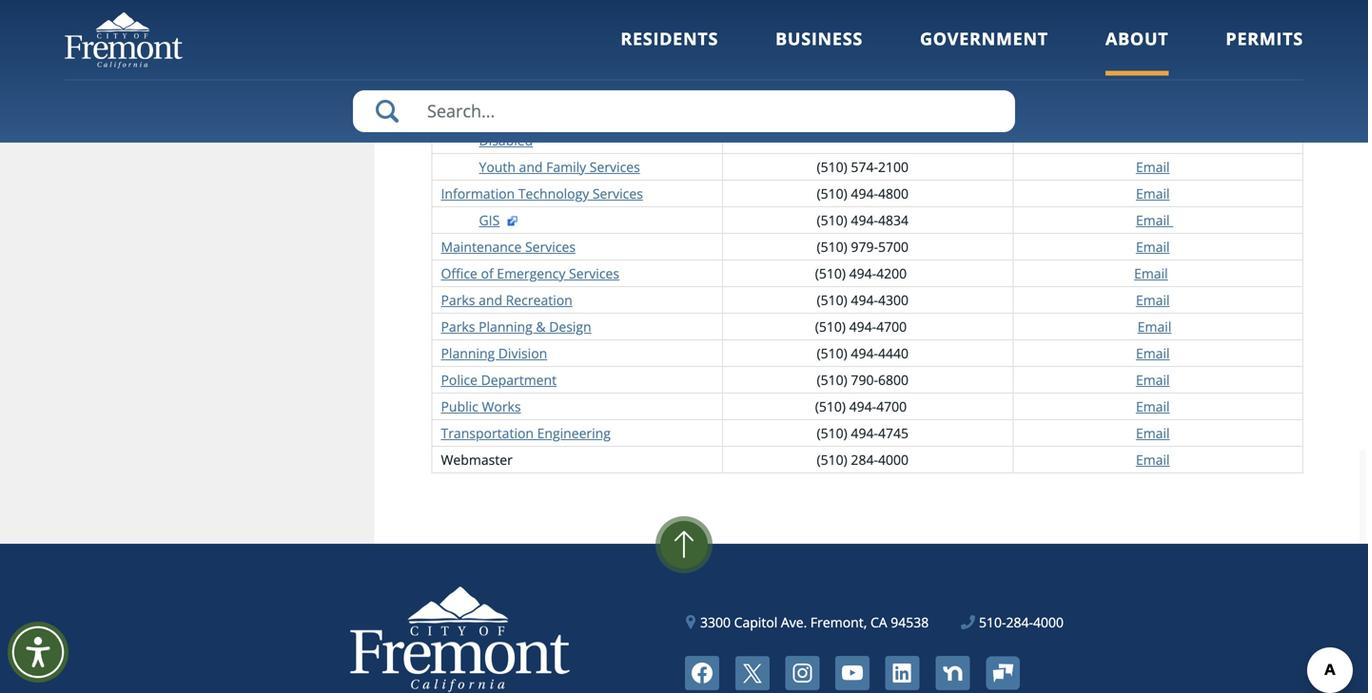 Task type: describe. For each thing, give the bounding box(es) containing it.
7540
[[876, 85, 907, 103]]

494- for gis
[[851, 211, 878, 229]]

(510) 494-4200
[[815, 264, 910, 282]]

age for age well center at lake elizabeth
[[479, 58, 502, 76]]

police department link
[[441, 371, 557, 389]]

office
[[441, 264, 478, 282]]

3300
[[700, 614, 731, 632]]

(510) 574-2000
[[817, 31, 909, 49]]

494- for parks planning & design
[[849, 318, 876, 336]]

494- for information technology services
[[851, 184, 878, 203]]

1 vertical spatial fremont
[[636, 85, 689, 103]]

(510) for transportation engineering
[[817, 424, 848, 442]]

494- for planning division
[[851, 344, 878, 362]]

510-284-4000 link
[[961, 613, 1064, 633]]

Search text field
[[353, 90, 1015, 132]]

(510) for transportation services - seniors & disabled
[[817, 121, 848, 139]]

parks and recreation link
[[441, 291, 573, 309]]

94538
[[891, 614, 929, 632]]

email for maintenance services
[[1136, 238, 1170, 256]]

510-284-4000
[[979, 614, 1064, 632]]

574- for 2100
[[851, 158, 878, 176]]

parks for parks planning & design
[[441, 318, 475, 336]]

services down 'transportation services - seniors & disabled' link
[[590, 158, 640, 176]]

email link for gis
[[1136, 211, 1170, 229]]

business
[[776, 27, 863, 50]]

at for at lake elizabeth
[[581, 58, 593, 76]]

(510) 494-4800
[[817, 184, 909, 203]]

age well center link for age well center at lake elizabeth
[[479, 58, 577, 76]]

(510) for information technology services
[[817, 184, 848, 203]]

email for parks planning & design
[[1138, 318, 1172, 336]]

services down youth and family services
[[593, 184, 643, 203]]

government
[[920, 27, 1049, 50]]

(510) 574-2053
[[817, 121, 909, 139]]

494- for office of emergency services
[[849, 264, 876, 282]]

design
[[549, 318, 591, 336]]

disabled
[[479, 131, 533, 149]]

(510) up (510)742-
[[817, 58, 848, 76]]

(510) 574-2043
[[817, 5, 909, 23]]

services up emergency on the top of the page
[[525, 238, 576, 256]]

4440
[[878, 344, 909, 362]]

center for at south fremont
[[536, 85, 577, 103]]

(510) 494-4745
[[817, 424, 909, 442]]

(510) for police department
[[817, 371, 848, 389]]

574- for 2000
[[851, 31, 878, 49]]

youth and family services link
[[479, 158, 640, 176]]

790- for 6600
[[851, 58, 878, 76]]

(510) for office of emergency services
[[815, 264, 846, 282]]

(510) up business
[[817, 5, 848, 23]]

4800
[[878, 184, 909, 203]]

gis link
[[479, 211, 519, 229]]

email link for police department
[[1136, 371, 1170, 389]]

790- for 6800
[[851, 371, 878, 389]]

4834
[[878, 211, 909, 229]]

permits
[[1226, 27, 1304, 50]]

2100
[[878, 158, 909, 176]]

and for recreation
[[479, 291, 502, 309]]

parks planning & design
[[441, 318, 591, 336]]

email for police department
[[1136, 371, 1170, 389]]

at for at south fremont
[[581, 85, 593, 103]]

(510) 574-2100
[[817, 158, 909, 176]]

services up design
[[569, 264, 620, 282]]

recreation
[[506, 291, 573, 309]]

email for gis
[[1136, 211, 1170, 229]]

(510) down (510) 494-4745
[[817, 451, 848, 469]]

information technology services link
[[441, 184, 643, 203]]

government link
[[920, 27, 1049, 76]]

(510) for fremont family resource center
[[817, 31, 848, 49]]

about
[[1106, 27, 1169, 50]]

(510) 284-4000
[[817, 451, 909, 469]]

gis
[[479, 211, 500, 229]]

0 horizontal spatial fremont
[[479, 31, 532, 49]]

4000 for 510-284-4000
[[1033, 614, 1064, 632]]

& inside transportation services - seniors & disabled
[[687, 111, 696, 129]]

south
[[596, 85, 633, 103]]

seniors
[[637, 111, 683, 129]]

footer li icon image
[[886, 656, 920, 691]]

4300
[[878, 291, 909, 309]]

email link for maintenance services
[[1136, 238, 1170, 256]]

email link for transportation services - seniors & disabled
[[1136, 121, 1170, 139]]

(510) for maintenance services
[[817, 238, 848, 256]]

email link for youth and family services
[[1136, 158, 1170, 176]]

0 vertical spatial family
[[536, 31, 576, 49]]

engineering
[[537, 424, 611, 442]]

funded
[[507, 5, 554, 23]]

age for age well center at south fremont
[[479, 85, 502, 103]]

footer tw icon image
[[735, 656, 770, 691]]

lake
[[596, 58, 625, 76]]

footer fb icon image
[[685, 656, 720, 691]]

about link
[[1106, 27, 1169, 76]]

email for fremont family resource center
[[1136, 31, 1170, 49]]

494- for public works
[[849, 398, 876, 416]]

capitol
[[734, 614, 778, 632]]

4000 for (510) 284-4000
[[878, 451, 909, 469]]

parks and recreation
[[441, 291, 573, 309]]

(510) 790-6800
[[817, 371, 909, 389]]

footer nd icon image
[[936, 656, 970, 691]]

(510) 790-6600
[[817, 58, 909, 76]]

email for information technology services
[[1136, 184, 1170, 203]]

email link for office of emergency services
[[1134, 264, 1168, 282]]

email link for information technology services
[[1136, 184, 1170, 203]]

youth
[[479, 158, 516, 176]]

division
[[498, 344, 547, 362]]

510-
[[979, 614, 1006, 632]]

technology
[[518, 184, 589, 203]]

0 vertical spatial center
[[640, 31, 682, 49]]

business link
[[776, 27, 863, 76]]

transportation services - seniors & disabled
[[479, 111, 696, 149]]

maintenance
[[441, 238, 522, 256]]

maintenance services link
[[441, 238, 576, 256]]

-
[[629, 111, 634, 129]]

city-
[[479, 5, 507, 23]]

email link for transportation engineering
[[1136, 424, 1170, 442]]

webmaster
[[441, 451, 513, 469]]

3300 capitol ave. fremont, ca 94538
[[700, 614, 929, 632]]

transportation engineering link
[[441, 424, 611, 442]]

574- for 2043
[[851, 5, 878, 23]]

maintenance services
[[441, 238, 576, 256]]

parks planning & design link
[[441, 318, 591, 336]]

(510) for gis
[[817, 211, 848, 229]]

(510) for parks planning & design
[[815, 318, 846, 336]]



Task type: vqa. For each thing, say whether or not it's contained in the screenshot.
the bottommost leashed
no



Task type: locate. For each thing, give the bounding box(es) containing it.
email for planning division
[[1136, 344, 1170, 362]]

transportation down 'public works' link
[[441, 424, 534, 442]]

at down age well center at lake elizabeth
[[581, 85, 593, 103]]

fremont family resource center
[[479, 31, 682, 49]]

574- up '(510) 494-4800'
[[851, 158, 878, 176]]

0 horizontal spatial &
[[536, 318, 546, 336]]

well down funded
[[506, 58, 532, 76]]

(510) down the (510) 979-5700
[[815, 264, 846, 282]]

email for transportation engineering
[[1136, 424, 1170, 442]]

parks down office
[[441, 291, 475, 309]]

well
[[506, 58, 532, 76], [506, 85, 532, 103]]

age
[[479, 58, 502, 76], [479, 85, 502, 103]]

3300 capitol ave. fremont, ca 94538 link
[[686, 613, 929, 633]]

574- up (510) 574-2100
[[851, 121, 878, 139]]

(510) 494-4700 down (510) 494-4300
[[815, 318, 910, 336]]

resource
[[579, 31, 637, 49]]

well up disabled
[[506, 85, 532, 103]]

4700 for public works
[[876, 398, 907, 416]]

1 vertical spatial 284-
[[1006, 614, 1033, 632]]

email for transportation services - seniors & disabled
[[1136, 121, 1170, 139]]

(510) up (510) 494-4834
[[817, 184, 848, 203]]

planning division
[[441, 344, 547, 362]]

4000
[[878, 451, 909, 469], [1033, 614, 1064, 632]]

494- for parks and recreation
[[851, 291, 878, 309]]

1 vertical spatial at
[[581, 85, 593, 103]]

fremont
[[479, 31, 532, 49], [636, 85, 689, 103]]

email link
[[1136, 31, 1170, 49], [1136, 58, 1170, 76], [1138, 85, 1172, 103], [1136, 121, 1170, 139], [1136, 158, 1170, 176], [1136, 184, 1170, 203], [1136, 211, 1170, 229], [1136, 238, 1170, 256], [1134, 264, 1168, 282], [1136, 291, 1170, 309], [1138, 318, 1172, 336], [1136, 344, 1170, 362], [1136, 371, 1170, 389], [1136, 398, 1170, 416], [1136, 424, 1170, 442], [1136, 451, 1170, 469]]

4745
[[878, 424, 909, 442]]

age well center at south fremont
[[479, 85, 689, 103]]

(510) 494-4700 up (510) 494-4745
[[815, 398, 910, 416]]

email link for fremont family resource center
[[1136, 31, 1170, 49]]

284- down (510) 494-4745
[[851, 451, 878, 469]]

and up information technology services link
[[519, 158, 543, 176]]

1 790- from the top
[[851, 58, 878, 76]]

residents link
[[621, 27, 719, 76]]

2 790- from the top
[[851, 371, 878, 389]]

email for youth and family services
[[1136, 158, 1170, 176]]

2 4700 from the top
[[876, 398, 907, 416]]

family
[[536, 31, 576, 49], [546, 158, 586, 176]]

transportation up disabled
[[479, 111, 572, 129]]

1 vertical spatial family
[[546, 158, 586, 176]]

(510) up "(510) 284-4000"
[[817, 424, 848, 442]]

(510) up (510) 494-4440
[[815, 318, 846, 336]]

1 horizontal spatial 284-
[[1006, 614, 1033, 632]]

police department
[[441, 371, 557, 389]]

age well center at lake elizabeth
[[479, 58, 685, 76]]

& down recreation
[[536, 318, 546, 336]]

1 vertical spatial well
[[506, 85, 532, 103]]

0 vertical spatial at
[[581, 58, 593, 76]]

transportation inside transportation services - seniors & disabled
[[479, 111, 572, 129]]

2 574- from the top
[[851, 31, 878, 49]]

planning down parks and recreation
[[479, 318, 533, 336]]

age well center link up disabled
[[479, 85, 577, 103]]

ave.
[[781, 614, 807, 632]]

0 vertical spatial age
[[479, 58, 502, 76]]

5700
[[878, 238, 909, 256]]

0 vertical spatial parks
[[441, 291, 475, 309]]

(510) for parks and recreation
[[817, 291, 848, 309]]

center
[[640, 31, 682, 49], [536, 58, 577, 76], [536, 85, 577, 103]]

& right seniors
[[687, 111, 696, 129]]

office of emergency services
[[441, 264, 620, 282]]

4700 up 4745
[[876, 398, 907, 416]]

(510) up (510) 790-6600
[[817, 31, 848, 49]]

parks
[[441, 291, 475, 309], [441, 318, 475, 336]]

6800
[[878, 371, 909, 389]]

department
[[481, 371, 557, 389]]

(510)742-
[[819, 85, 876, 103]]

fremont family resource center link
[[479, 31, 682, 49]]

well for age well center at south fremont
[[506, 85, 532, 103]]

(510)
[[817, 5, 848, 23], [817, 31, 848, 49], [817, 58, 848, 76], [817, 121, 848, 139], [817, 158, 848, 176], [817, 184, 848, 203], [817, 211, 848, 229], [817, 238, 848, 256], [815, 264, 846, 282], [817, 291, 848, 309], [815, 318, 846, 336], [817, 344, 848, 362], [817, 371, 848, 389], [815, 398, 846, 416], [817, 424, 848, 442], [817, 451, 848, 469]]

police
[[441, 371, 478, 389]]

and down "of"
[[479, 291, 502, 309]]

1 parks from the top
[[441, 291, 475, 309]]

public works
[[441, 398, 521, 416]]

permits link
[[1226, 27, 1304, 76]]

(510) left 979-
[[817, 238, 848, 256]]

email for public works
[[1136, 398, 1170, 416]]

1 horizontal spatial 4000
[[1033, 614, 1064, 632]]

2000
[[878, 31, 909, 49]]

of
[[481, 264, 494, 282]]

494- down (510) 494-4300
[[849, 318, 876, 336]]

2 age well center link from the top
[[479, 85, 577, 103]]

284- up footer my icon
[[1006, 614, 1033, 632]]

(510) for planning division
[[817, 344, 848, 362]]

3 574- from the top
[[851, 121, 878, 139]]

transportation for transportation engineering
[[441, 424, 534, 442]]

2 vertical spatial center
[[536, 85, 577, 103]]

0 horizontal spatial 284-
[[851, 451, 878, 469]]

(510) up (510) 494-4745
[[815, 398, 846, 416]]

1 (510) 494-4700 from the top
[[815, 318, 910, 336]]

center down the 'fremont family resource center'
[[536, 58, 577, 76]]

1 vertical spatial center
[[536, 58, 577, 76]]

(510) down (510)742-
[[817, 121, 848, 139]]

494-
[[851, 184, 878, 203], [851, 211, 878, 229], [849, 264, 876, 282], [851, 291, 878, 309], [849, 318, 876, 336], [851, 344, 878, 362], [849, 398, 876, 416], [851, 424, 878, 442]]

494- down (510) 494-4200
[[851, 291, 878, 309]]

574- for 2053
[[851, 121, 878, 139]]

790- up the (510)742-7540
[[851, 58, 878, 76]]

1 vertical spatial and
[[479, 291, 502, 309]]

(510) down (510) 494-4440
[[817, 371, 848, 389]]

494- down the (510) 979-5700
[[849, 264, 876, 282]]

0 vertical spatial (510) 494-4700
[[815, 318, 910, 336]]

center for at lake elizabeth
[[536, 58, 577, 76]]

1 vertical spatial (510) 494-4700
[[815, 398, 910, 416]]

(510) down (510) 494-4200
[[817, 291, 848, 309]]

0 vertical spatial and
[[519, 158, 543, 176]]

email for parks and recreation
[[1136, 291, 1170, 309]]

(510) up the (510) 979-5700
[[817, 211, 848, 229]]

fremont up seniors
[[636, 85, 689, 103]]

&
[[687, 111, 696, 129], [536, 318, 546, 336]]

0 vertical spatial &
[[687, 111, 696, 129]]

emergency
[[497, 264, 566, 282]]

elizabeth
[[629, 58, 685, 76]]

transportation services - seniors & disabled link
[[479, 111, 696, 149]]

planning up police
[[441, 344, 495, 362]]

494- up 979-
[[851, 211, 878, 229]]

at left the lake
[[581, 58, 593, 76]]

information technology services
[[441, 184, 643, 203]]

284- for 510-
[[1006, 614, 1033, 632]]

1 horizontal spatial fremont
[[636, 85, 689, 103]]

age well center link
[[479, 58, 577, 76], [479, 85, 577, 103]]

email for office of emergency services
[[1134, 264, 1168, 282]]

family up technology
[[546, 158, 586, 176]]

(510)742-7540
[[819, 85, 907, 103]]

information
[[441, 184, 515, 203]]

574-
[[851, 5, 878, 23], [851, 31, 878, 49], [851, 121, 878, 139], [851, 158, 878, 176]]

(510) 979-5700
[[817, 238, 909, 256]]

(510) for public works
[[815, 398, 846, 416]]

2 age from the top
[[479, 85, 502, 103]]

1 horizontal spatial &
[[687, 111, 696, 129]]

email link for parks and recreation
[[1136, 291, 1170, 309]]

email link for planning division
[[1136, 344, 1170, 362]]

fremont down city-
[[479, 31, 532, 49]]

0 horizontal spatial 4000
[[878, 451, 909, 469]]

public works link
[[441, 398, 521, 416]]

1 vertical spatial age well center link
[[479, 85, 577, 103]]

youth and family services
[[479, 158, 640, 176]]

services inside transportation services - seniors & disabled
[[575, 111, 626, 129]]

1 4700 from the top
[[876, 318, 907, 336]]

0 vertical spatial 284-
[[851, 451, 878, 469]]

1 age well center link from the top
[[479, 58, 577, 76]]

2 (510) 494-4700 from the top
[[815, 398, 910, 416]]

1 at from the top
[[581, 58, 593, 76]]

494- up "(510) 284-4000"
[[851, 424, 878, 442]]

0 vertical spatial well
[[506, 58, 532, 76]]

1 well from the top
[[506, 58, 532, 76]]

2 parks from the top
[[441, 318, 475, 336]]

center up elizabeth
[[640, 31, 682, 49]]

and for family
[[519, 158, 543, 176]]

1 vertical spatial 4000
[[1033, 614, 1064, 632]]

0 vertical spatial fremont
[[479, 31, 532, 49]]

(510) for youth and family services
[[817, 158, 848, 176]]

0 vertical spatial 790-
[[851, 58, 878, 76]]

4000 down 4745
[[878, 451, 909, 469]]

4000 right 510-
[[1033, 614, 1064, 632]]

ca
[[871, 614, 887, 632]]

2053
[[878, 121, 909, 139]]

4700
[[876, 318, 907, 336], [876, 398, 907, 416]]

well for age well center at lake elizabeth
[[506, 58, 532, 76]]

494- for transportation engineering
[[851, 424, 878, 442]]

age well center link for age well center at south fremont
[[479, 85, 577, 103]]

grants
[[557, 5, 599, 23]]

0 vertical spatial age well center link
[[479, 58, 577, 76]]

0 vertical spatial 4700
[[876, 318, 907, 336]]

(510) 494-4440
[[817, 344, 909, 362]]

(510) 494-4700 for parks planning & design
[[815, 318, 910, 336]]

1 574- from the top
[[851, 5, 878, 23]]

email link for public works
[[1136, 398, 1170, 416]]

0 horizontal spatial and
[[479, 291, 502, 309]]

(510) up (510) 790-6800
[[817, 344, 848, 362]]

2 at from the top
[[581, 85, 593, 103]]

(510) 494-4834
[[817, 211, 909, 229]]

1 vertical spatial planning
[[441, 344, 495, 362]]

(510) up '(510) 494-4800'
[[817, 158, 848, 176]]

2 well from the top
[[506, 85, 532, 103]]

planning
[[479, 318, 533, 336], [441, 344, 495, 362]]

284- for (510)
[[851, 451, 878, 469]]

1 vertical spatial age
[[479, 85, 502, 103]]

4700 for parks planning & design
[[876, 318, 907, 336]]

services
[[575, 111, 626, 129], [590, 158, 640, 176], [593, 184, 643, 203], [525, 238, 576, 256], [569, 264, 620, 282]]

979-
[[851, 238, 878, 256]]

and
[[519, 158, 543, 176], [479, 291, 502, 309]]

parks for parks and recreation
[[441, 291, 475, 309]]

790- down (510) 494-4440
[[851, 371, 878, 389]]

1 horizontal spatial and
[[519, 158, 543, 176]]

574- up the (510) 574-2000
[[851, 5, 878, 23]]

public
[[441, 398, 478, 416]]

1 vertical spatial &
[[536, 318, 546, 336]]

residents
[[621, 27, 719, 50]]

1 vertical spatial parks
[[441, 318, 475, 336]]

age well center link down funded
[[479, 58, 577, 76]]

email link for parks planning & design
[[1138, 318, 1172, 336]]

age down city-
[[479, 58, 502, 76]]

0 vertical spatial transportation
[[479, 111, 572, 129]]

4200
[[876, 264, 907, 282]]

284-
[[851, 451, 878, 469], [1006, 614, 1033, 632]]

footer my icon image
[[986, 657, 1020, 690]]

age up disabled
[[479, 85, 502, 103]]

494- up (510) 494-4745
[[849, 398, 876, 416]]

(510) 494-4700 for public works
[[815, 398, 910, 416]]

center down age well center at lake elizabeth
[[536, 85, 577, 103]]

works
[[482, 398, 521, 416]]

parks up planning division
[[441, 318, 475, 336]]

(510) 494-4300
[[817, 291, 909, 309]]

1 age from the top
[[479, 58, 502, 76]]

transportation engineering
[[441, 424, 611, 442]]

4700 up 4440
[[876, 318, 907, 336]]

0 vertical spatial 4000
[[878, 451, 909, 469]]

6600
[[878, 58, 909, 76]]

574- up (510) 790-6600
[[851, 31, 878, 49]]

4 574- from the top
[[851, 158, 878, 176]]

1 vertical spatial 790-
[[851, 371, 878, 389]]

1 vertical spatial transportation
[[441, 424, 534, 442]]

planning division link
[[441, 344, 547, 362]]

city-funded grants
[[479, 5, 599, 23]]

2043
[[878, 5, 909, 23]]

services down south
[[575, 111, 626, 129]]

footer ig icon image
[[785, 656, 820, 691]]

transportation for transportation services - seniors & disabled
[[479, 111, 572, 129]]

1 vertical spatial 4700
[[876, 398, 907, 416]]

494- up (510) 790-6800
[[851, 344, 878, 362]]

family down "city-funded grants"
[[536, 31, 576, 49]]

494- up (510) 494-4834
[[851, 184, 878, 203]]

0 vertical spatial planning
[[479, 318, 533, 336]]

footer yt icon image
[[836, 656, 870, 691]]



